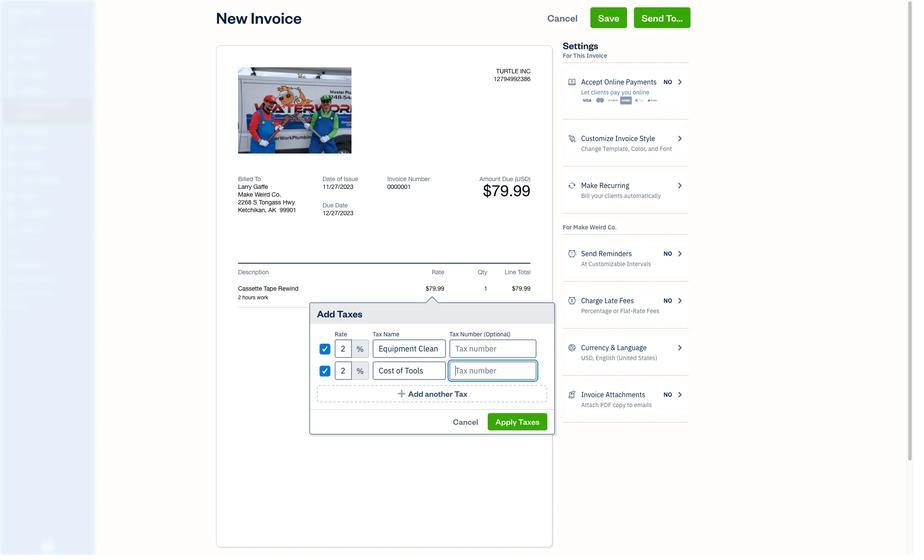 Task type: describe. For each thing, give the bounding box(es) containing it.
delete image
[[275, 107, 316, 115]]

settings
[[563, 39, 598, 51]]

this
[[573, 52, 585, 60]]

send to... button
[[634, 7, 691, 28]]

2 vertical spatial make
[[573, 223, 588, 231]]

chevronright image for invoice
[[676, 133, 684, 144]]

english
[[596, 354, 615, 362]]

invoice inside settings for this invoice
[[587, 52, 607, 60]]

number for tax
[[460, 330, 482, 338]]

cancel button for apply taxes
[[445, 413, 486, 430]]

apply
[[496, 417, 517, 427]]

1 horizontal spatial total
[[518, 269, 531, 276]]

date of issue
[[323, 176, 358, 182]]

apply taxes button
[[488, 413, 547, 430]]

0 horizontal spatial fees
[[619, 296, 634, 305]]

name
[[383, 330, 399, 338]]

total amount paid
[[443, 379, 478, 395]]

Item Quantity text field
[[475, 285, 487, 292]]

payments
[[626, 78, 657, 86]]

latereminders image
[[568, 248, 576, 259]]

turtle for turtle inc 12794992386
[[496, 68, 519, 75]]

bank image
[[647, 96, 658, 105]]

visa image
[[581, 96, 593, 105]]

make recurring
[[581, 181, 629, 190]]

amount due usd )
[[427, 411, 478, 418]]

gaffe
[[253, 183, 268, 190]]

accept
[[581, 78, 603, 86]]

taxes for apply taxes
[[518, 417, 540, 427]]

send for send to...
[[642, 12, 664, 24]]

0 horizontal spatial )
[[476, 411, 478, 418]]

invoices image
[[568, 389, 576, 400]]

let clients pay you online
[[581, 88, 649, 96]]

chart image
[[6, 209, 16, 218]]

(optional)
[[484, 330, 511, 338]]

12/27/2023
[[323, 210, 354, 217]]

attach pdf copy to emails
[[581, 401, 652, 409]]

customize invoice style
[[581, 134, 655, 143]]

Tax Rate (Percentage) text field
[[335, 361, 352, 380]]

0 vertical spatial clients
[[591, 88, 609, 96]]

onlinesales image
[[568, 77, 576, 87]]

cancel button for save
[[540, 7, 585, 28]]

no for send reminders
[[664, 250, 672, 257]]

79.99 0.00
[[515, 379, 531, 393]]

&
[[611, 343, 615, 352]]

to
[[627, 401, 633, 409]]

1 0.00 from the top
[[519, 362, 531, 369]]

2268
[[238, 199, 252, 206]]

latefees image
[[568, 295, 576, 306]]

12794992386
[[494, 75, 531, 82]]

chevronright image for send reminders
[[676, 248, 684, 259]]

and
[[648, 145, 658, 153]]

Line Total (USD) text field
[[512, 285, 531, 292]]

99901
[[280, 207, 296, 213]]

Tax name text field
[[373, 361, 446, 380]]

weird inside larry gaffe make weird co. 2268 s tongass hwy ketchikan, ak  99901
[[255, 191, 270, 198]]

intervals
[[627, 260, 651, 268]]

at
[[581, 260, 587, 268]]

79.99 for 79.99 0.00
[[515, 379, 531, 386]]

save button
[[590, 7, 627, 28]]

online
[[633, 88, 649, 96]]

currencyandlanguage image
[[568, 342, 576, 353]]

apple pay image
[[633, 96, 645, 105]]

currency & language
[[581, 343, 647, 352]]

change
[[581, 145, 601, 153]]

pay
[[610, 88, 620, 96]]

Enter an Item Description text field
[[238, 294, 401, 301]]

turtle inc 12794992386
[[494, 68, 531, 82]]

percentage or flat-rate fees
[[581, 307, 660, 315]]

description
[[238, 269, 269, 276]]

inc for turtle inc owner
[[33, 8, 45, 16]]

for inside settings for this invoice
[[563, 52, 572, 60]]

5 chevronright image from the top
[[676, 389, 684, 400]]

inc for turtle inc 12794992386
[[520, 68, 531, 75]]

project image
[[6, 160, 16, 169]]

add for add taxes
[[317, 308, 335, 320]]

pdf
[[600, 401, 611, 409]]

ketchikan,
[[238, 207, 267, 213]]

0.00 inside 79.99 0.00
[[519, 386, 531, 393]]

or
[[613, 307, 619, 315]]

amount due ( usd ) $79.99
[[479, 176, 531, 200]]

money image
[[6, 193, 16, 201]]

hwy
[[283, 199, 295, 206]]

2 horizontal spatial rate
[[633, 307, 645, 315]]

invoice image
[[6, 87, 16, 95]]

color,
[[631, 145, 647, 153]]

style
[[640, 134, 655, 143]]

amount inside total amount paid
[[443, 388, 464, 395]]

qty
[[478, 269, 487, 276]]

late
[[604, 296, 618, 305]]

chevronright image for accept online payments
[[676, 77, 684, 87]]

payment image
[[6, 127, 16, 136]]

delete
[[275, 107, 295, 115]]

change template, color, and font
[[581, 145, 672, 153]]

Enter an Item Name text field
[[238, 285, 401, 292]]

due inside due date 12/27/2023
[[323, 202, 333, 209]]

attach
[[581, 401, 599, 409]]

issue
[[344, 176, 358, 182]]

Enter an Invoice # text field
[[387, 183, 411, 190]]

tongass
[[259, 199, 281, 206]]

due for amount due ( usd ) $79.99
[[502, 176, 513, 182]]

rate for tax number (optional)
[[335, 330, 347, 338]]

percentage
[[581, 307, 612, 315]]

tax name
[[373, 330, 399, 338]]

report image
[[6, 226, 16, 234]]

new invoice
[[216, 7, 302, 28]]

main element
[[0, 0, 116, 555]]

emails
[[634, 401, 652, 409]]

$79.99 inside amount due ( usd ) $79.99
[[483, 182, 531, 200]]

co. inside larry gaffe make weird co. 2268 s tongass hwy ketchikan, ak  99901
[[272, 191, 281, 198]]

tax for tax number (optional)
[[449, 330, 459, 338]]

paintbrush image
[[568, 133, 576, 144]]

currency
[[581, 343, 609, 352]]

another
[[425, 389, 453, 399]]

0 vertical spatial date
[[323, 176, 335, 182]]

tax number (optional)
[[449, 330, 511, 338]]

send reminders
[[581, 249, 632, 258]]

Issue date in MM/DD/YYYY format text field
[[323, 183, 374, 190]]

no for accept online payments
[[664, 78, 672, 86]]

apply taxes
[[496, 417, 540, 427]]

Tax number text field
[[449, 361, 537, 380]]

amount for amount due ( usd ) $79.99
[[479, 176, 501, 182]]

turtle inc owner
[[7, 8, 45, 24]]

settings image
[[6, 303, 92, 310]]

automatically
[[624, 192, 661, 200]]

reminders
[[598, 249, 632, 258]]

usd,
[[581, 354, 594, 362]]

bill
[[581, 192, 590, 200]]

flat-
[[620, 307, 633, 315]]



Task type: locate. For each thing, give the bounding box(es) containing it.
to
[[255, 176, 261, 182]]

customize
[[581, 134, 614, 143]]

taxes inside button
[[518, 417, 540, 427]]

image
[[297, 107, 316, 115]]

recurring
[[599, 181, 629, 190]]

clients down accept
[[591, 88, 609, 96]]

date
[[323, 176, 335, 182], [335, 202, 348, 209]]

0 horizontal spatial rate
[[335, 330, 347, 338]]

accept online payments
[[581, 78, 657, 86]]

tax left name
[[373, 330, 382, 338]]

cancel button
[[540, 7, 585, 28], [445, 413, 486, 430]]

turtle
[[7, 8, 32, 16], [496, 68, 519, 75]]

make inside larry gaffe make weird co. 2268 s tongass hwy ketchikan, ak  99901
[[238, 191, 253, 198]]

0 vertical spatial cancel button
[[540, 7, 585, 28]]

usd, english (united states)
[[581, 354, 657, 362]]

1 vertical spatial number
[[460, 330, 482, 338]]

0 vertical spatial chevronright image
[[676, 77, 684, 87]]

for
[[563, 52, 572, 60], [563, 223, 572, 231]]

rate up tax rate (percentage) text field
[[335, 330, 347, 338]]

1 vertical spatial cancel button
[[445, 413, 486, 430]]

1 79.99 from the top
[[515, 345, 531, 352]]

1 for from the top
[[563, 52, 572, 60]]

1 chevronright image from the top
[[676, 133, 684, 144]]

amount inside amount due ( usd ) $79.99
[[479, 176, 501, 182]]

1 vertical spatial weird
[[590, 223, 606, 231]]

0 vertical spatial for
[[563, 52, 572, 60]]

1 vertical spatial 79.99
[[515, 379, 531, 386]]

1 horizontal spatial add
[[408, 389, 423, 399]]

1 vertical spatial send
[[581, 249, 597, 258]]

co.
[[272, 191, 281, 198], [608, 223, 617, 231]]

0 horizontal spatial cancel button
[[445, 413, 486, 430]]

team members image
[[6, 261, 92, 268]]

chevronright image for &
[[676, 342, 684, 353]]

no for invoice attachments
[[664, 391, 672, 399]]

font
[[660, 145, 672, 153]]

add down enter an item description text field
[[317, 308, 335, 320]]

12/27/2023 button
[[323, 209, 374, 217]]

4 no from the top
[[664, 391, 672, 399]]

tax
[[373, 330, 382, 338], [449, 330, 459, 338], [469, 362, 478, 369], [454, 389, 468, 399]]

1 horizontal spatial due
[[450, 411, 461, 418]]

due
[[502, 176, 513, 182], [323, 202, 333, 209], [450, 411, 461, 418]]

send for send reminders
[[581, 249, 597, 258]]

1 vertical spatial turtle
[[496, 68, 519, 75]]

states)
[[638, 354, 657, 362]]

add another tax button
[[317, 385, 547, 402]]

1 horizontal spatial turtle
[[496, 68, 519, 75]]

1 vertical spatial usd
[[464, 411, 476, 418]]

weird up send reminders at top
[[590, 223, 606, 231]]

tax for tax name
[[373, 330, 382, 338]]

line
[[505, 269, 516, 276]]

chevronright image for recurring
[[676, 180, 684, 191]]

you
[[622, 88, 631, 96]]

american express image
[[620, 96, 632, 105]]

1 vertical spatial add
[[408, 389, 423, 399]]

0 horizontal spatial cancel
[[453, 417, 478, 427]]

0 horizontal spatial total
[[465, 379, 478, 386]]

total
[[518, 269, 531, 276], [465, 379, 478, 386]]

1 horizontal spatial cancel
[[547, 12, 578, 24]]

) inside amount due ( usd ) $79.99
[[529, 176, 531, 182]]

2 vertical spatial due
[[450, 411, 461, 418]]

check image
[[321, 367, 329, 375]]

79.99 for 79.99
[[515, 345, 531, 352]]

1 horizontal spatial fees
[[647, 307, 660, 315]]

0 horizontal spatial taxes
[[337, 308, 362, 320]]

chevronright image
[[676, 133, 684, 144], [676, 180, 684, 191], [676, 295, 684, 306], [676, 342, 684, 353], [676, 389, 684, 400]]

Tax Rate (Percentage) text field
[[335, 339, 352, 358]]

to...
[[666, 12, 683, 24]]

turtle for turtle inc owner
[[7, 8, 32, 16]]

0 horizontal spatial co.
[[272, 191, 281, 198]]

fees
[[619, 296, 634, 305], [647, 307, 660, 315]]

0 horizontal spatial number
[[408, 176, 430, 182]]

plus image
[[397, 389, 407, 398]]

apps image
[[6, 248, 92, 254]]

number up 'subtotal'
[[460, 330, 482, 338]]

79.99 up apply taxes
[[515, 379, 531, 386]]

send inside button
[[642, 12, 664, 24]]

check image
[[321, 345, 329, 353]]

0 horizontal spatial inc
[[33, 8, 45, 16]]

attachments
[[606, 390, 645, 399]]

bank connections image
[[6, 289, 92, 296]]

freshbooks image
[[41, 541, 54, 552]]

invoice attachments
[[581, 390, 645, 399]]

1 vertical spatial inc
[[520, 68, 531, 75]]

co. up tongass
[[272, 191, 281, 198]]

make
[[581, 181, 598, 190], [238, 191, 253, 198], [573, 223, 588, 231]]

make up bill
[[581, 181, 598, 190]]

chevronright image
[[676, 77, 684, 87], [676, 248, 684, 259]]

no for charge late fees
[[664, 297, 672, 305]]

1 vertical spatial for
[[563, 223, 572, 231]]

0 vertical spatial add
[[317, 308, 335, 320]]

0 vertical spatial due
[[502, 176, 513, 182]]

1 horizontal spatial co.
[[608, 223, 617, 231]]

0 vertical spatial amount
[[479, 176, 501, 182]]

1 horizontal spatial usd
[[516, 176, 529, 182]]

items and services image
[[6, 275, 92, 282]]

2 vertical spatial amount
[[427, 411, 448, 418]]

0 vertical spatial 79.99
[[515, 345, 531, 352]]

0.00 up apply taxes
[[519, 386, 531, 393]]

charge
[[581, 296, 603, 305]]

1 horizontal spatial cancel button
[[540, 7, 585, 28]]

0 vertical spatial rate
[[432, 269, 444, 276]]

1 chevronright image from the top
[[676, 77, 684, 87]]

2 chevronright image from the top
[[676, 248, 684, 259]]

add inside button
[[408, 389, 423, 399]]

1 no from the top
[[664, 78, 672, 86]]

1 vertical spatial fees
[[647, 307, 660, 315]]

0 horizontal spatial turtle
[[7, 8, 32, 16]]

79.99 up tax number text field
[[515, 345, 531, 352]]

amount left "(" in the right top of the page
[[479, 176, 501, 182]]

1 vertical spatial amount
[[443, 388, 464, 395]]

taxes
[[337, 308, 362, 320], [518, 417, 540, 427]]

1 vertical spatial due
[[323, 202, 333, 209]]

cancel down the paid
[[453, 417, 478, 427]]

inc
[[33, 8, 45, 16], [520, 68, 531, 75]]

due for amount due usd )
[[450, 411, 461, 418]]

0.00 up 79.99 0.00
[[519, 362, 531, 369]]

rate for line total
[[432, 269, 444, 276]]

taxes down enter an item description text field
[[337, 308, 362, 320]]

new
[[216, 7, 248, 28]]

make down larry at top left
[[238, 191, 253, 198]]

due date 12/27/2023
[[323, 202, 354, 217]]

0 vertical spatial number
[[408, 176, 430, 182]]

cancel
[[547, 12, 578, 24], [453, 417, 478, 427]]

Item Rate (USD) text field
[[425, 285, 444, 292]]

at customizable intervals
[[581, 260, 651, 268]]

0 vertical spatial send
[[642, 12, 664, 24]]

1 vertical spatial rate
[[633, 307, 645, 315]]

1 horizontal spatial weird
[[590, 223, 606, 231]]

clients down recurring
[[605, 192, 623, 200]]

1 vertical spatial 0.00
[[519, 386, 531, 393]]

0 vertical spatial total
[[518, 269, 531, 276]]

dashboard image
[[6, 38, 16, 46]]

settings for this invoice
[[563, 39, 607, 60]]

your
[[591, 192, 603, 200]]

for left this
[[563, 52, 572, 60]]

2 79.99 from the top
[[515, 379, 531, 386]]

client image
[[6, 54, 16, 63]]

weird down gaffe on the top of the page
[[255, 191, 270, 198]]

Tax number text field
[[449, 339, 537, 358]]

language
[[617, 343, 647, 352]]

cancel for apply taxes
[[453, 417, 478, 427]]

turtle inside turtle inc 12794992386
[[496, 68, 519, 75]]

add
[[317, 308, 335, 320], [408, 389, 423, 399]]

1 vertical spatial total
[[465, 379, 478, 386]]

0 vertical spatial fees
[[619, 296, 634, 305]]

of
[[337, 176, 342, 182]]

save
[[598, 12, 619, 24]]

1 vertical spatial date
[[335, 202, 348, 209]]

owner
[[7, 17, 23, 24]]

send
[[642, 12, 664, 24], [581, 249, 597, 258]]

rate up item rate (usd) text field
[[432, 269, 444, 276]]

1 vertical spatial clients
[[605, 192, 623, 200]]

rate right or
[[633, 307, 645, 315]]

0 vertical spatial co.
[[272, 191, 281, 198]]

taxes right apply at the bottom
[[518, 417, 540, 427]]

1 vertical spatial co.
[[608, 223, 617, 231]]

total up the paid
[[465, 379, 478, 386]]

tax right 'another'
[[454, 389, 468, 399]]

3 no from the top
[[664, 297, 672, 305]]

0 horizontal spatial weird
[[255, 191, 270, 198]]

amount left the paid
[[443, 388, 464, 395]]

expense image
[[6, 144, 16, 152]]

due up 12/27/2023
[[323, 202, 333, 209]]

) down the paid
[[476, 411, 478, 418]]

total right line
[[518, 269, 531, 276]]

subtotal
[[455, 345, 478, 352]]

send left to...
[[642, 12, 664, 24]]

total inside total amount paid
[[465, 379, 478, 386]]

1 vertical spatial chevronright image
[[676, 248, 684, 259]]

1 horizontal spatial )
[[529, 176, 531, 182]]

amount down add another tax
[[427, 411, 448, 418]]

0 horizontal spatial usd
[[464, 411, 476, 418]]

turtle up owner
[[7, 8, 32, 16]]

co. up reminders
[[608, 223, 617, 231]]

4 chevronright image from the top
[[676, 342, 684, 353]]

invoice number
[[387, 176, 430, 182]]

refresh image
[[568, 180, 576, 191]]

0 vertical spatial taxes
[[337, 308, 362, 320]]

0 vertical spatial )
[[529, 176, 531, 182]]

send up at
[[581, 249, 597, 258]]

0 vertical spatial 0.00
[[519, 362, 531, 369]]

2 0.00 from the top
[[519, 386, 531, 393]]

cancel up settings
[[547, 12, 578, 24]]

date inside due date 12/27/2023
[[335, 202, 348, 209]]

2 no from the top
[[664, 250, 672, 257]]

inc inside turtle inc 12794992386
[[520, 68, 531, 75]]

mastercard image
[[594, 96, 606, 105]]

0 vertical spatial make
[[581, 181, 598, 190]]

0 vertical spatial cancel
[[547, 12, 578, 24]]

usd inside amount due ( usd ) $79.99
[[516, 176, 529, 182]]

due inside amount due ( usd ) $79.99
[[502, 176, 513, 182]]

2 for from the top
[[563, 223, 572, 231]]

turtle up 12794992386
[[496, 68, 519, 75]]

billed to
[[238, 176, 261, 182]]

)
[[529, 176, 531, 182], [476, 411, 478, 418]]

cancel button up settings
[[540, 7, 585, 28]]

discover image
[[607, 96, 619, 105]]

s
[[253, 199, 257, 206]]

1 vertical spatial cancel
[[453, 417, 478, 427]]

add right plus image on the left of the page
[[408, 389, 423, 399]]

amount for amount due usd )
[[427, 411, 448, 418]]

inc inside turtle inc owner
[[33, 8, 45, 16]]

taxes for add taxes
[[337, 308, 362, 320]]

2 chevronright image from the top
[[676, 180, 684, 191]]

date left of
[[323, 176, 335, 182]]

add taxes
[[317, 308, 362, 320]]

0 vertical spatial inc
[[33, 8, 45, 16]]

billed
[[238, 176, 253, 182]]

for make weird co.
[[563, 223, 617, 231]]

clients
[[591, 88, 609, 96], [605, 192, 623, 200]]

rate
[[432, 269, 444, 276], [633, 307, 645, 315], [335, 330, 347, 338]]

make up latereminders image
[[573, 223, 588, 231]]

0 vertical spatial weird
[[255, 191, 270, 198]]

0 vertical spatial usd
[[516, 176, 529, 182]]

due down 'another'
[[450, 411, 461, 418]]

line total
[[505, 269, 531, 276]]

1 horizontal spatial inc
[[520, 68, 531, 75]]

tax down 'subtotal'
[[469, 362, 478, 369]]

send to...
[[642, 12, 683, 24]]

date up 12/27/2023
[[335, 202, 348, 209]]

number up enter an invoice # text field
[[408, 176, 430, 182]]

larry gaffe make weird co. 2268 s tongass hwy ketchikan, ak  99901
[[238, 183, 296, 213]]

larry
[[238, 183, 252, 190]]

timer image
[[6, 176, 16, 185]]

cancel for save
[[547, 12, 578, 24]]

) right "(" in the right top of the page
[[529, 176, 531, 182]]

0.00
[[519, 362, 531, 369], [519, 386, 531, 393]]

fees up flat- on the right
[[619, 296, 634, 305]]

copy
[[613, 401, 626, 409]]

(
[[515, 176, 516, 182]]

charge late fees
[[581, 296, 634, 305]]

for up latereminders image
[[563, 223, 572, 231]]

2 vertical spatial rate
[[335, 330, 347, 338]]

0 horizontal spatial due
[[323, 202, 333, 209]]

tax up 'subtotal'
[[449, 330, 459, 338]]

1 horizontal spatial number
[[460, 330, 482, 338]]

bill your clients automatically
[[581, 192, 661, 200]]

customizable
[[589, 260, 625, 268]]

0 horizontal spatial add
[[317, 308, 335, 320]]

2 horizontal spatial due
[[502, 176, 513, 182]]

cancel button down the paid
[[445, 413, 486, 430]]

amount
[[479, 176, 501, 182], [443, 388, 464, 395], [427, 411, 448, 418]]

$79.99
[[483, 182, 531, 200], [512, 411, 531, 418]]

tax for tax
[[469, 362, 478, 369]]

1 horizontal spatial rate
[[432, 269, 444, 276]]

fees right flat- on the right
[[647, 307, 660, 315]]

3 chevronright image from the top
[[676, 295, 684, 306]]

tax inside button
[[454, 389, 468, 399]]

1 vertical spatial )
[[476, 411, 478, 418]]

1 vertical spatial taxes
[[518, 417, 540, 427]]

turtle inside turtle inc owner
[[7, 8, 32, 16]]

1 horizontal spatial taxes
[[518, 417, 540, 427]]

due left "(" in the right top of the page
[[502, 176, 513, 182]]

add for add another tax
[[408, 389, 423, 399]]

1 horizontal spatial send
[[642, 12, 664, 24]]

0 vertical spatial turtle
[[7, 8, 32, 16]]

no
[[664, 78, 672, 86], [664, 250, 672, 257], [664, 297, 672, 305], [664, 391, 672, 399]]

Tax name text field
[[373, 339, 446, 358]]

number for invoice
[[408, 176, 430, 182]]

estimate image
[[6, 70, 16, 79]]

0 vertical spatial $79.99
[[483, 182, 531, 200]]

1 vertical spatial make
[[238, 191, 253, 198]]

add another tax
[[408, 389, 468, 399]]

0 horizontal spatial send
[[581, 249, 597, 258]]

weird
[[255, 191, 270, 198], [590, 223, 606, 231]]

number
[[408, 176, 430, 182], [460, 330, 482, 338]]

1 vertical spatial $79.99
[[512, 411, 531, 418]]

(united
[[617, 354, 637, 362]]

template,
[[603, 145, 630, 153]]



Task type: vqa. For each thing, say whether or not it's contained in the screenshot.
Add an Item or Service link
no



